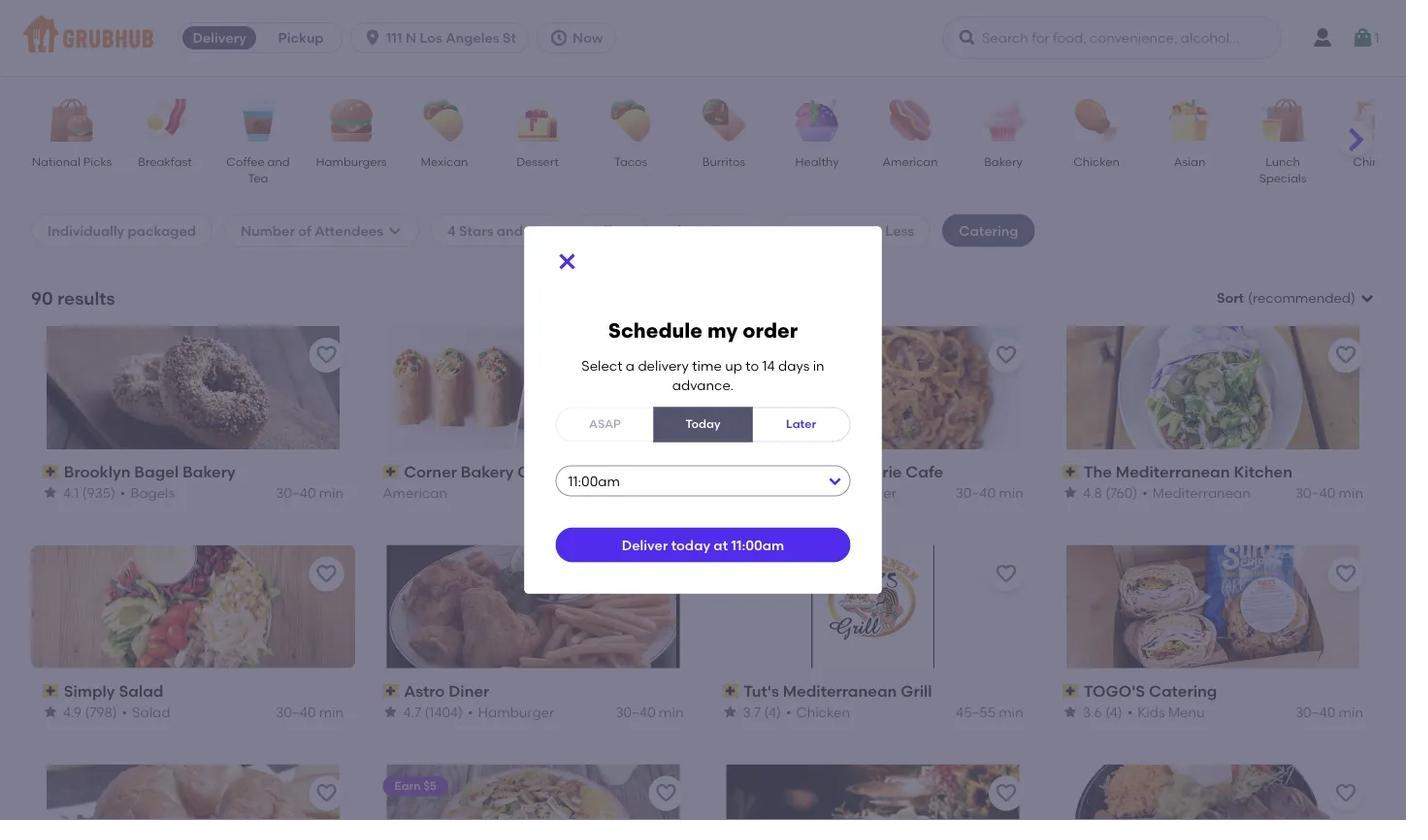Task type: locate. For each thing, give the bounding box(es) containing it.
corner
[[404, 462, 457, 481]]

national picks image
[[38, 99, 106, 142]]

mediterranean inside "link"
[[1116, 462, 1230, 481]]

grill
[[901, 681, 932, 700]]

subscription pass image inside amandine patisserie cafe "link"
[[722, 465, 740, 479]]

0 vertical spatial $5
[[763, 340, 776, 354]]

mediterranean inside 'link'
[[783, 681, 897, 700]]

1 horizontal spatial earn
[[734, 340, 760, 354]]

• for togo's
[[1127, 703, 1132, 720]]

• left kids
[[1127, 703, 1132, 720]]

4.7 down astro on the left of page
[[403, 703, 421, 720]]

burritos image
[[690, 99, 758, 142]]

svg image
[[1351, 26, 1375, 49], [363, 28, 382, 48], [958, 28, 977, 48], [387, 223, 403, 238], [556, 250, 579, 273]]

2 horizontal spatial bakery
[[984, 154, 1023, 168]]

n
[[406, 30, 416, 46]]

• down simply salad
[[122, 703, 127, 720]]

astro diner link
[[383, 680, 684, 702]]

0 horizontal spatial (4)
[[764, 703, 781, 720]]

4.1
[[63, 484, 79, 501]]

mediterranean for the
[[1116, 462, 1230, 481]]

1 horizontal spatial $5
[[763, 340, 776, 354]]

1 horizontal spatial (4)
[[1105, 703, 1122, 720]]

salad for • salad
[[132, 703, 170, 720]]

burritos
[[702, 154, 745, 168]]

asap
[[589, 417, 621, 431]]

hamburger down astro diner link
[[478, 703, 554, 720]]

1 vertical spatial catering
[[517, 462, 586, 481]]

• for simply
[[122, 703, 127, 720]]

star icon image for simply
[[43, 704, 58, 719]]

30–40 min for corner bakery catering
[[616, 484, 684, 501]]

4
[[447, 222, 456, 239]]

today
[[686, 417, 721, 431]]

1 vertical spatial american
[[383, 484, 447, 501]]

mediterranean down 'the mediterranean kitchen' "link"
[[1152, 484, 1250, 501]]

subscription pass image
[[722, 465, 740, 479], [1062, 465, 1080, 479], [722, 684, 740, 698]]

individually packaged
[[48, 222, 196, 239]]

subscription pass image for brooklyn bagel bakery
[[43, 465, 60, 479]]

amandine
[[744, 462, 823, 481]]

min for tut's mediterranean grill
[[999, 703, 1024, 720]]

star icon image left 4.1
[[43, 485, 58, 500]]

1 horizontal spatial catering
[[959, 222, 1018, 239]]

national picks
[[32, 154, 112, 168]]

• right 3.7 (4)
[[786, 703, 791, 720]]

min
[[319, 484, 344, 501], [659, 484, 684, 501], [999, 484, 1024, 501], [1339, 484, 1363, 501], [319, 703, 344, 720], [659, 703, 684, 720], [999, 703, 1024, 720], [1339, 703, 1363, 720]]

0 horizontal spatial chicken
[[796, 703, 850, 720]]

0 vertical spatial salad
[[119, 681, 164, 700]]

star icon image for amandine
[[722, 485, 738, 500]]

subscription pass image inside simply salad link
[[43, 684, 60, 698]]

0 vertical spatial hamburger
[[820, 484, 896, 501]]

stars
[[459, 222, 493, 239]]

11:00am
[[731, 536, 784, 553]]

min for togo's catering
[[1339, 703, 1363, 720]]

0 vertical spatial and
[[267, 154, 290, 168]]

30–40 for togo's catering
[[1295, 703, 1336, 720]]

healthy image
[[783, 99, 851, 142]]

subscription pass image left astro on the left of page
[[383, 684, 400, 698]]

subscription pass image inside tut's mediterranean grill 'link'
[[722, 684, 740, 698]]

subscription pass image for amandine patisserie cafe
[[722, 465, 740, 479]]

$5 up 14
[[763, 340, 776, 354]]

• right (760)
[[1142, 484, 1148, 501]]

subscription pass image inside togo's catering 'link'
[[1062, 684, 1080, 698]]

subscription pass image inside astro diner link
[[383, 684, 400, 698]]

svg image
[[549, 28, 569, 48]]

catering inside togo's catering 'link'
[[1149, 681, 1217, 700]]

• for the
[[1142, 484, 1148, 501]]

catering right less
[[959, 222, 1018, 239]]

now button
[[537, 22, 623, 53]]

mediterranean up • mediterranean
[[1116, 462, 1230, 481]]

delivery right $0
[[695, 222, 748, 239]]

subscription pass image left the
[[1062, 465, 1080, 479]]

2 vertical spatial catering
[[1149, 681, 1217, 700]]

1 vertical spatial earn
[[394, 779, 420, 793]]

save this restaurant image for simply salad
[[315, 563, 338, 586]]

0 horizontal spatial 4.7
[[403, 703, 421, 720]]

1 horizontal spatial american
[[883, 154, 938, 168]]

tut's mediterranean grill logo image
[[811, 545, 935, 668]]

chicken down tut's mediterranean grill
[[796, 703, 850, 720]]

advance.
[[672, 377, 734, 394]]

0 vertical spatial mediterranean
[[1116, 462, 1230, 481]]

min for corner bakery catering
[[659, 484, 684, 501]]

0 horizontal spatial earn
[[394, 779, 420, 793]]

30–40
[[276, 484, 316, 501], [616, 484, 656, 501], [956, 484, 996, 501], [1295, 484, 1336, 501], [276, 703, 316, 720], [616, 703, 656, 720], [1295, 703, 1336, 720]]

deliver today at 11:00am
[[622, 536, 784, 553]]

american down american image
[[883, 154, 938, 168]]

1 vertical spatial hamburger
[[478, 703, 554, 720]]

kitchen
[[1234, 462, 1292, 481]]

• for amandine
[[810, 484, 815, 501]]

star icon image for astro
[[383, 704, 398, 719]]

subscription pass image left brooklyn
[[43, 465, 60, 479]]

subscription pass image
[[43, 465, 60, 479], [383, 465, 400, 479], [43, 684, 60, 698], [383, 684, 400, 698], [1062, 684, 1080, 698]]

less
[[885, 222, 914, 239]]

asap button
[[556, 407, 655, 442]]

subscription pass image left the simply
[[43, 684, 60, 698]]

subscription pass image inside 'the mediterranean kitchen' "link"
[[1062, 465, 1080, 479]]

0 horizontal spatial earn $5
[[394, 779, 436, 793]]

svg image inside 111 n los angeles st button
[[363, 28, 382, 48]]

1 button
[[1351, 20, 1379, 55]]

0 horizontal spatial • hamburger
[[467, 703, 554, 720]]

1 vertical spatial • hamburger
[[467, 703, 554, 720]]

min for astro diner
[[659, 703, 684, 720]]

30–40 min for amandine patisserie cafe
[[956, 484, 1024, 501]]

2 (4) from the left
[[1105, 703, 1122, 720]]

mexican
[[421, 154, 468, 168]]

0 horizontal spatial $5
[[423, 779, 436, 793]]

star icon image left 4.7 (2899)
[[722, 485, 738, 500]]

corner bakery catering
[[404, 462, 586, 481]]

0 vertical spatial 4.7
[[743, 484, 761, 501]]

30–40 for amandine patisserie cafe
[[956, 484, 996, 501]]

30–40 for brooklyn bagel bakery
[[276, 484, 316, 501]]

pickup
[[278, 30, 324, 46]]

(4) down togo's
[[1105, 703, 1122, 720]]

minutes
[[813, 222, 865, 239]]

111
[[386, 30, 402, 46]]

star icon image left 4.8
[[1062, 485, 1078, 500]]

select a delivery time up to 14 days in advance.
[[582, 357, 825, 394]]

0 horizontal spatial hamburger
[[478, 703, 554, 720]]

menu
[[1168, 703, 1205, 720]]

togo's catering link
[[1062, 680, 1363, 702]]

1 (4) from the left
[[764, 703, 781, 720]]

45–55
[[956, 703, 996, 720]]

mediterranean for tut's
[[783, 681, 897, 700]]

subscription pass image left tut's
[[722, 684, 740, 698]]

save this restaurant image for brooklyn bagel bakery
[[315, 343, 338, 367]]

hamburger down patisserie
[[820, 484, 896, 501]]

1 horizontal spatial delivery
[[695, 222, 748, 239]]

save this restaurant image for tut's mediterranean grill
[[994, 563, 1018, 586]]

amandine patisserie cafe link
[[722, 461, 1024, 483]]

• hamburger down amandine patisserie cafe
[[810, 484, 896, 501]]

save this restaurant image
[[655, 343, 678, 367], [994, 343, 1018, 367], [1334, 343, 1358, 367], [1334, 563, 1358, 586], [315, 782, 338, 805], [994, 782, 1018, 805], [1334, 782, 1358, 805]]

earn $5 down 4.7 (1404)
[[394, 779, 436, 793]]

catering down asap button
[[517, 462, 586, 481]]

4.7
[[743, 484, 761, 501], [403, 703, 421, 720]]

4.8
[[1083, 484, 1102, 501]]

30–40 min for togo's catering
[[1295, 703, 1363, 720]]

1 vertical spatial 4.7
[[403, 703, 421, 720]]

4.7 left (2899)
[[743, 484, 761, 501]]

1 horizontal spatial chicken
[[1073, 154, 1120, 168]]

earn $5 up to
[[734, 340, 776, 354]]

45–55 min
[[956, 703, 1024, 720]]

• for brooklyn
[[120, 484, 126, 501]]

• right (935)
[[120, 484, 126, 501]]

and up tea
[[267, 154, 290, 168]]

bakery
[[984, 154, 1023, 168], [182, 462, 236, 481], [461, 462, 514, 481]]

and left up
[[497, 222, 523, 239]]

breakfast
[[138, 154, 192, 168]]

2 horizontal spatial catering
[[1149, 681, 1217, 700]]

save this restaurant image
[[315, 343, 338, 367], [315, 563, 338, 586], [655, 563, 678, 586], [994, 563, 1018, 586], [655, 782, 678, 805]]

subscription pass image inside brooklyn bagel bakery link
[[43, 465, 60, 479]]

breakfast image
[[131, 99, 199, 142]]

• hamburger down astro diner link
[[467, 703, 554, 720]]

up
[[725, 357, 742, 374]]

min for the mediterranean kitchen
[[1339, 484, 1363, 501]]

0 vertical spatial delivery
[[193, 30, 246, 46]]

subscription pass image left corner at bottom left
[[383, 465, 400, 479]]

30–40 min for the mediterranean kitchen
[[1295, 484, 1363, 501]]

earn down 4.7 (1404)
[[394, 779, 420, 793]]

• salad
[[122, 703, 170, 720]]

american down corner at bottom left
[[383, 484, 447, 501]]

(4) right 3.7
[[764, 703, 781, 720]]

0 vertical spatial earn $5
[[734, 340, 776, 354]]

coffee and tea
[[226, 154, 290, 185]]

1 vertical spatial and
[[497, 222, 523, 239]]

30–40 min for astro diner
[[616, 703, 684, 720]]

• hamburger
[[810, 484, 896, 501], [467, 703, 554, 720]]

star icon image left 4.7 (1404)
[[383, 704, 398, 719]]

• right (2899)
[[810, 484, 815, 501]]

mediterranean up • chicken
[[783, 681, 897, 700]]

subscription pass image for astro diner
[[383, 684, 400, 698]]

astro diner
[[404, 681, 489, 700]]

brooklyn bagel bakery link
[[43, 461, 344, 483]]

min for brooklyn bagel bakery
[[319, 484, 344, 501]]

$5 down 4.7 (1404)
[[423, 779, 436, 793]]

4.9
[[63, 703, 82, 720]]

corner bakery catering link
[[383, 461, 684, 483]]

30–40 for corner bakery catering
[[616, 484, 656, 501]]

salad down simply salad
[[132, 703, 170, 720]]

30–40 for the mediterranean kitchen
[[1295, 484, 1336, 501]]

save this restaurant image for astro diner
[[655, 563, 678, 586]]

delivery inside button
[[193, 30, 246, 46]]

earn up to
[[734, 340, 760, 354]]

1 vertical spatial mediterranean
[[1152, 484, 1250, 501]]

catering
[[959, 222, 1018, 239], [517, 462, 586, 481], [1149, 681, 1217, 700]]

national
[[32, 154, 80, 168]]

1
[[1375, 29, 1379, 46]]

1 horizontal spatial hamburger
[[820, 484, 896, 501]]

american
[[883, 154, 938, 168], [383, 484, 447, 501]]

earn $5
[[734, 340, 776, 354], [394, 779, 436, 793]]

1 vertical spatial delivery
[[695, 222, 748, 239]]

0 horizontal spatial catering
[[517, 462, 586, 481]]

star icon image left 4.9
[[43, 704, 58, 719]]

bakery down bakery image
[[984, 154, 1023, 168]]

kids
[[1137, 703, 1165, 720]]

• down diner
[[467, 703, 473, 720]]

earn
[[734, 340, 760, 354], [394, 779, 420, 793]]

(4) for togo's
[[1105, 703, 1122, 720]]

4.7 for astro diner
[[403, 703, 421, 720]]

0 vertical spatial • hamburger
[[810, 484, 896, 501]]

today
[[671, 536, 710, 553]]

days
[[778, 357, 810, 374]]

dessert
[[516, 154, 559, 168]]

subscription pass image left togo's
[[1062, 684, 1080, 698]]

catering up menu
[[1149, 681, 1217, 700]]

1 horizontal spatial 4.7
[[743, 484, 761, 501]]

brooklyn bagel bakery
[[64, 462, 236, 481]]

salad
[[119, 681, 164, 700], [132, 703, 170, 720]]

star icon image
[[43, 485, 58, 500], [722, 485, 738, 500], [1062, 485, 1078, 500], [43, 704, 58, 719], [383, 704, 398, 719], [722, 704, 738, 719], [1062, 704, 1078, 719]]

1 vertical spatial $5
[[423, 779, 436, 793]]

salad up • salad
[[119, 681, 164, 700]]

chicken down chicken "image"
[[1073, 154, 1120, 168]]

1 vertical spatial salad
[[132, 703, 170, 720]]

111 n los angeles st
[[386, 30, 516, 46]]

star icon image left 3.6
[[1062, 704, 1078, 719]]

mediterranean
[[1116, 462, 1230, 481], [1152, 484, 1250, 501], [783, 681, 897, 700]]

•
[[120, 484, 126, 501], [810, 484, 815, 501], [1142, 484, 1148, 501], [122, 703, 127, 720], [467, 703, 473, 720], [786, 703, 791, 720], [1127, 703, 1132, 720]]

1 horizontal spatial bakery
[[461, 462, 514, 481]]

save this restaurant button
[[309, 338, 344, 372], [649, 338, 684, 372], [989, 338, 1024, 372], [1329, 338, 1363, 372], [309, 557, 344, 592], [649, 557, 684, 592], [989, 557, 1024, 592], [1329, 557, 1363, 592], [309, 776, 344, 811], [649, 776, 684, 811], [989, 776, 1024, 811], [1329, 776, 1363, 811]]

2 vertical spatial mediterranean
[[783, 681, 897, 700]]

bakery image
[[969, 99, 1037, 142]]

the mediterranean kitchen link
[[1062, 461, 1363, 483]]

4 stars and up
[[447, 222, 545, 239]]

bakery right bagel
[[182, 462, 236, 481]]

bakery right corner at bottom left
[[461, 462, 514, 481]]

0 horizontal spatial american
[[383, 484, 447, 501]]

1 horizontal spatial • hamburger
[[810, 484, 896, 501]]

delivery left pickup button
[[193, 30, 246, 46]]

american image
[[876, 99, 944, 142]]

0 horizontal spatial and
[[267, 154, 290, 168]]

subscription pass image inside corner bakery catering 'link'
[[383, 465, 400, 479]]

select
[[582, 357, 623, 374]]

subscription pass image left the amandine
[[722, 465, 740, 479]]

togo's
[[1083, 681, 1145, 700]]

30–40 min for brooklyn bagel bakery
[[276, 484, 344, 501]]

min for simply salad
[[319, 703, 344, 720]]

0 horizontal spatial delivery
[[193, 30, 246, 46]]

star icon image left 3.7
[[722, 704, 738, 719]]



Task type: vqa. For each thing, say whether or not it's contained in the screenshot.
The Sales
no



Task type: describe. For each thing, give the bounding box(es) containing it.
0 vertical spatial chicken
[[1073, 154, 1120, 168]]

schedule
[[608, 318, 703, 343]]

bagels
[[130, 484, 175, 501]]

mexican image
[[410, 99, 478, 142]]

111 n los angeles st button
[[350, 22, 537, 53]]

st
[[503, 30, 516, 46]]

(760)
[[1105, 484, 1137, 501]]

in
[[813, 357, 825, 374]]

asian image
[[1156, 99, 1224, 142]]

tacos
[[614, 154, 647, 168]]

coffee
[[226, 154, 265, 168]]

30 minutes or less
[[793, 222, 914, 239]]

tacos image
[[597, 99, 665, 142]]

min for amandine patisserie cafe
[[999, 484, 1024, 501]]

catering inside corner bakery catering 'link'
[[517, 462, 586, 481]]

hamburger for diner
[[478, 703, 554, 720]]

3.6
[[1083, 703, 1102, 720]]

results
[[57, 287, 115, 309]]

star icon image for the
[[1062, 485, 1078, 500]]

star icon image for brooklyn
[[43, 485, 58, 500]]

30–40 min for simply salad
[[276, 703, 344, 720]]

tut's mediterranean grill link
[[722, 680, 1024, 702]]

picks
[[83, 154, 112, 168]]

(798)
[[85, 703, 117, 720]]

asian
[[1174, 154, 1205, 168]]

4.1 (935)
[[63, 484, 115, 501]]

3.6 (4)
[[1083, 703, 1122, 720]]

(1404)
[[424, 703, 463, 720]]

0 vertical spatial american
[[883, 154, 938, 168]]

90 results
[[31, 287, 115, 309]]

tea
[[248, 171, 268, 185]]

tut's mediterranean grill
[[744, 681, 932, 700]]

healthy
[[795, 154, 839, 168]]

4.7 (2899)
[[743, 484, 805, 501]]

subscription pass image for simply salad
[[43, 684, 60, 698]]

number of attendees
[[241, 222, 383, 239]]

togo's catering
[[1083, 681, 1217, 700]]

mediterranean for •
[[1152, 484, 1250, 501]]

deliver
[[622, 536, 668, 553]]

3.7 (4)
[[743, 703, 781, 720]]

brooklyn
[[64, 462, 131, 481]]

delivery
[[638, 357, 689, 374]]

chicken image
[[1063, 99, 1131, 142]]

individually
[[48, 222, 124, 239]]

subscription pass image for corner bakery catering
[[383, 465, 400, 479]]

1 horizontal spatial and
[[497, 222, 523, 239]]

main navigation navigation
[[0, 0, 1406, 76]]

patisserie
[[827, 462, 902, 481]]

angeles
[[446, 30, 499, 46]]

• bagels
[[120, 484, 175, 501]]

dessert image
[[504, 99, 572, 142]]

0 horizontal spatial bakery
[[182, 462, 236, 481]]

lunch
[[1266, 154, 1300, 168]]

• mediterranean
[[1142, 484, 1250, 501]]

30
[[793, 222, 810, 239]]

the
[[1083, 462, 1112, 481]]

subscription pass image for tut's mediterranean grill
[[722, 684, 740, 698]]

14
[[762, 357, 775, 374]]

later button
[[752, 407, 851, 442]]

my
[[708, 318, 738, 343]]

tut's
[[744, 681, 779, 700]]

a
[[626, 357, 635, 374]]

30–40 for astro diner
[[616, 703, 656, 720]]

0 vertical spatial earn
[[734, 340, 760, 354]]

today button
[[654, 407, 753, 442]]

attendees
[[315, 222, 383, 239]]

3.7
[[743, 703, 761, 720]]

0 vertical spatial catering
[[959, 222, 1018, 239]]

schedule my order
[[608, 318, 798, 343]]

cafe
[[906, 462, 943, 481]]

$0
[[676, 222, 691, 239]]

los
[[420, 30, 442, 46]]

• for astro
[[467, 703, 473, 720]]

offers
[[590, 222, 631, 239]]

now
[[573, 30, 603, 46]]

or
[[868, 222, 882, 239]]

• hamburger for patisserie
[[810, 484, 896, 501]]

bagel
[[134, 462, 179, 481]]

and inside coffee and tea
[[267, 154, 290, 168]]

astro
[[404, 681, 445, 700]]

coffee and tea image
[[224, 99, 292, 142]]

up
[[526, 222, 545, 239]]

at
[[714, 536, 728, 553]]

number
[[241, 222, 295, 239]]

simply salad
[[64, 681, 164, 700]]

lunch specials
[[1259, 154, 1307, 185]]

of
[[298, 222, 311, 239]]

lunch specials image
[[1249, 99, 1317, 142]]

4.7 (1404)
[[403, 703, 463, 720]]

to
[[746, 357, 759, 374]]

packaged
[[128, 222, 196, 239]]

star icon image for tut's
[[722, 704, 738, 719]]

4.9 (798)
[[63, 703, 117, 720]]

4.8 (760)
[[1083, 484, 1137, 501]]

salad for simply salad
[[119, 681, 164, 700]]

$0 delivery
[[676, 222, 748, 239]]

• kids menu
[[1127, 703, 1205, 720]]

• chicken
[[786, 703, 850, 720]]

1 vertical spatial chicken
[[796, 703, 850, 720]]

1 horizontal spatial earn $5
[[734, 340, 776, 354]]

hamburger for patisserie
[[820, 484, 896, 501]]

amandine patisserie cafe
[[744, 462, 943, 481]]

1 vertical spatial earn $5
[[394, 779, 436, 793]]

30–40 for simply salad
[[276, 703, 316, 720]]

90
[[31, 287, 53, 309]]

bakery inside 'link'
[[461, 462, 514, 481]]

(4) for tut's
[[764, 703, 781, 720]]

svg image inside 1 button
[[1351, 26, 1375, 49]]

subscription pass image for the mediterranean kitchen
[[1062, 465, 1080, 479]]

diner
[[448, 681, 489, 700]]

hamburgers image
[[317, 99, 385, 142]]

• hamburger for diner
[[467, 703, 554, 720]]

• for tut's
[[786, 703, 791, 720]]

subscription pass image for togo's catering
[[1062, 684, 1080, 698]]

4.7 for amandine patisserie cafe
[[743, 484, 761, 501]]

star icon image for togo's
[[1062, 704, 1078, 719]]



